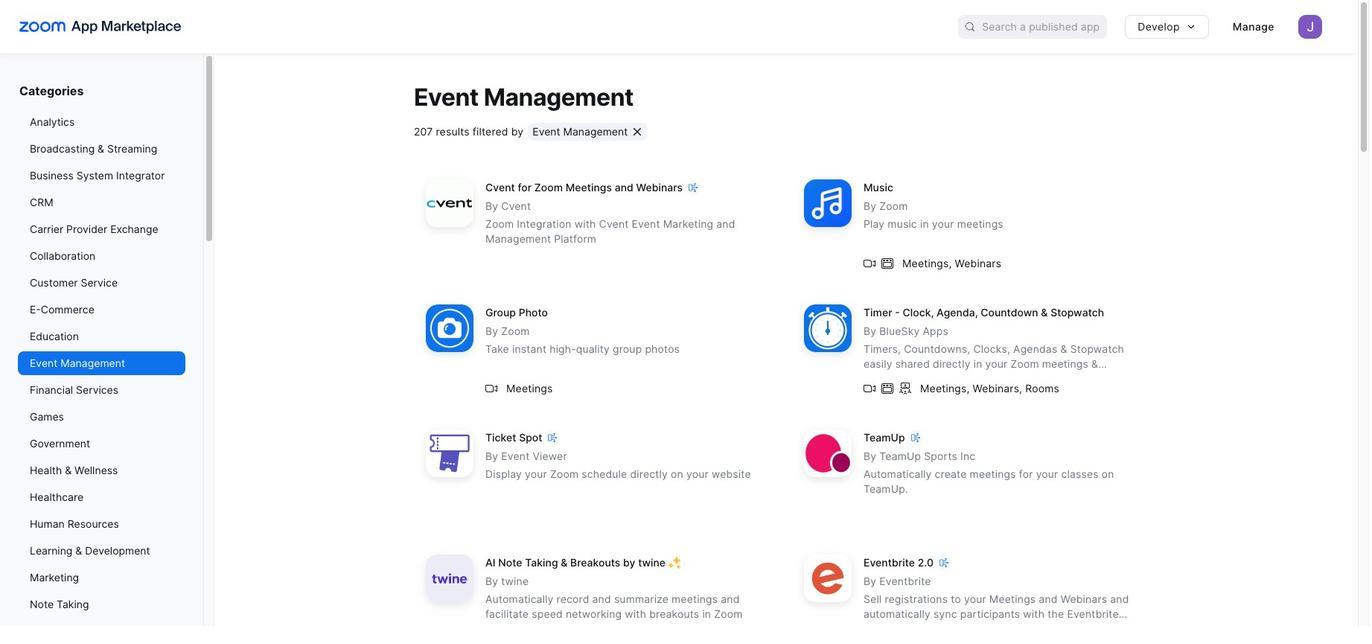 Task type: locate. For each thing, give the bounding box(es) containing it.
in up visual
[[974, 358, 982, 370]]

group photo by zoom take instant high-quality group photos
[[485, 306, 680, 355]]

zoom inside group photo by zoom take instant high-quality group photos
[[501, 325, 530, 338]]

quality
[[576, 343, 610, 355]]

1 vertical spatial in
[[974, 358, 982, 370]]

learning & development
[[30, 544, 150, 557]]

by right breakouts
[[623, 556, 635, 569]]

viewer
[[533, 450, 567, 463]]

breakouts
[[649, 608, 699, 620]]

207 results filtered by
[[414, 125, 524, 138]]

taking
[[525, 556, 558, 569], [57, 598, 89, 611]]

financial services link
[[18, 378, 185, 402]]

eventbrite right the
[[1067, 608, 1119, 620]]

0 vertical spatial directly
[[933, 358, 971, 370]]

event inside "by event viewer display your zoom schedule directly on your website"
[[501, 450, 530, 463]]

event management up filtered
[[414, 83, 634, 112]]

event management inside event management link
[[30, 357, 125, 369]]

music by zoom play music in your meetings
[[864, 181, 1004, 230]]

note right the ai
[[498, 556, 522, 569]]

zoom
[[534, 181, 563, 194], [880, 200, 908, 212], [485, 218, 514, 230], [501, 325, 530, 338], [1011, 358, 1039, 370], [550, 468, 579, 480], [714, 608, 743, 620]]

with inside by twine automatically record and summarize meetings and facilitate speed networking with breakouts in zoom
[[625, 608, 646, 620]]

your down 'viewer'
[[525, 468, 547, 480]]

timers,
[[864, 343, 901, 355]]

1 vertical spatial stopwatch
[[1070, 343, 1124, 355]]

easily
[[864, 358, 893, 370]]

marketing link
[[18, 566, 185, 590]]

2 on from the left
[[1102, 468, 1114, 480]]

1 vertical spatial for
[[1019, 468, 1033, 480]]

meetings down instant
[[506, 382, 553, 394]]

categories
[[19, 83, 84, 98]]

2 horizontal spatial with
[[1023, 608, 1045, 620]]

create
[[935, 468, 967, 480]]

management up cvent for zoom meetings and webinars
[[563, 125, 628, 138]]

0 vertical spatial webinars
[[636, 181, 683, 194]]

your inside 'music by zoom play music in your meetings'
[[932, 218, 954, 230]]

ticket
[[485, 431, 516, 444]]

healthcare link
[[18, 485, 185, 509]]

meetings inside "by teamup sports inc automatically create meetings for your classes on teamup."
[[970, 468, 1016, 480]]

wellness
[[75, 464, 118, 477]]

meetings
[[957, 218, 1004, 230], [1042, 358, 1089, 370], [970, 468, 1016, 480], [672, 593, 718, 606]]

0 horizontal spatial directly
[[630, 468, 668, 480]]

0 horizontal spatial meetings
[[506, 382, 553, 394]]

0 horizontal spatial on
[[671, 468, 683, 480]]

meetings inside by eventbrite sell registrations to your meetings and webinars and automatically sync participants with the eventbrite integration
[[989, 593, 1036, 606]]

to
[[951, 593, 961, 606]]

event management inside event management button
[[533, 125, 628, 138]]

1 horizontal spatial on
[[1102, 468, 1114, 480]]

filtered
[[473, 125, 508, 138]]

schedule
[[582, 468, 627, 480]]

zoom up instant
[[501, 325, 530, 338]]

1 vertical spatial meetings
[[506, 382, 553, 394]]

event down ticket spot
[[501, 450, 530, 463]]

1 vertical spatial directly
[[630, 468, 668, 480]]

by inside "by event viewer display your zoom schedule directly on your website"
[[485, 450, 498, 463]]

develop
[[1138, 20, 1180, 33]]

meetings up by cvent zoom integration with cvent event marketing and management platform
[[566, 181, 612, 194]]

banner
[[0, 0, 1358, 54]]

management down integration on the left
[[485, 233, 551, 245]]

by twine automatically record and summarize meetings and facilitate speed networking with breakouts in zoom
[[485, 575, 743, 620]]

0 horizontal spatial taking
[[57, 598, 89, 611]]

your right to
[[964, 593, 986, 606]]

webinars up the
[[1061, 593, 1107, 606]]

in right music
[[920, 218, 929, 230]]

by inside by twine automatically record and summarize meetings and facilitate speed networking with breakouts in zoom
[[485, 575, 498, 588]]

webinars!
[[864, 373, 912, 385]]

marketing
[[663, 218, 713, 230], [30, 571, 79, 584]]

2 vertical spatial cvent
[[599, 218, 629, 230]]

event inside button
[[533, 125, 560, 138]]

webinars up the agenda,
[[955, 257, 1002, 269]]

0 vertical spatial for
[[518, 181, 532, 194]]

display
[[485, 468, 522, 480]]

1 on from the left
[[671, 468, 683, 480]]

directly down countdowns, at the right of the page
[[933, 358, 971, 370]]

by inside group photo by zoom take instant high-quality group photos
[[485, 325, 498, 338]]

automatically up teamup.
[[864, 468, 932, 480]]

analytics
[[30, 115, 75, 128]]

platform
[[554, 233, 597, 245]]

eventbrite left 2.0
[[864, 556, 915, 569]]

cvent up integration on the left
[[501, 200, 531, 212]]

1 vertical spatial twine
[[501, 575, 529, 588]]

1 vertical spatial marketing
[[30, 571, 79, 584]]

on left website
[[671, 468, 683, 480]]

1 horizontal spatial in
[[920, 218, 929, 230]]

0 vertical spatial stopwatch
[[1051, 306, 1104, 319]]

cvent
[[485, 181, 515, 194], [501, 200, 531, 212], [599, 218, 629, 230]]

for left classes
[[1019, 468, 1033, 480]]

0 horizontal spatial with
[[575, 218, 596, 230]]

cvent for zoom meetings and webinars
[[485, 181, 683, 194]]

2 vertical spatial eventbrite
[[1067, 608, 1119, 620]]

taking up record on the bottom of page
[[525, 556, 558, 569]]

2 horizontal spatial in
[[974, 358, 982, 370]]

on right classes
[[1102, 468, 1114, 480]]

in inside 'music by zoom play music in your meetings'
[[920, 218, 929, 230]]

health
[[30, 464, 62, 477]]

your left classes
[[1036, 468, 1058, 480]]

automatically inside by twine automatically record and summarize meetings and facilitate speed networking with breakouts in zoom
[[485, 593, 554, 606]]

0 horizontal spatial note
[[30, 598, 54, 611]]

health & wellness
[[30, 464, 118, 477]]

event
[[414, 83, 479, 112], [533, 125, 560, 138], [632, 218, 660, 230], [30, 357, 58, 369], [501, 450, 530, 463]]

meetings down inc
[[970, 468, 1016, 480]]

twine up facilitate
[[501, 575, 529, 588]]

zoom up music
[[880, 200, 908, 212]]

meetings, down music
[[902, 257, 952, 269]]

automatically up facilitate
[[485, 593, 554, 606]]

agenda,
[[937, 306, 978, 319]]

customer
[[30, 276, 78, 289]]

207
[[414, 125, 433, 138]]

0 horizontal spatial for
[[518, 181, 532, 194]]

broadcasting & streaming
[[30, 142, 157, 155]]

sports
[[924, 450, 957, 463]]

1 vertical spatial event management
[[533, 125, 628, 138]]

1 horizontal spatial directly
[[933, 358, 971, 370]]

your
[[932, 218, 954, 230], [985, 358, 1008, 370], [525, 468, 547, 480], [686, 468, 709, 480], [1036, 468, 1058, 480], [964, 593, 986, 606]]

0 vertical spatial marketing
[[663, 218, 713, 230]]

zoom right breakouts
[[714, 608, 743, 620]]

your inside by eventbrite sell registrations to your meetings and webinars and automatically sync participants with the eventbrite integration
[[964, 593, 986, 606]]

meetings up participants on the right bottom of the page
[[989, 593, 1036, 606]]

1 horizontal spatial marketing
[[663, 218, 713, 230]]

for up integration on the left
[[518, 181, 532, 194]]

stopwatch up agendas
[[1051, 306, 1104, 319]]

in right breakouts
[[702, 608, 711, 620]]

event down cvent for zoom meetings and webinars
[[632, 218, 660, 230]]

business system integrator
[[30, 169, 165, 182]]

manage
[[1233, 20, 1275, 33]]

0 vertical spatial in
[[920, 218, 929, 230]]

0 vertical spatial note
[[498, 556, 522, 569]]

1 horizontal spatial with
[[625, 608, 646, 620]]

stopwatch up more.
[[1070, 343, 1124, 355]]

2 vertical spatial webinars
[[1061, 593, 1107, 606]]

event management
[[414, 83, 634, 112], [533, 125, 628, 138], [30, 357, 125, 369]]

0 vertical spatial twine
[[638, 556, 666, 569]]

1 horizontal spatial meetings
[[566, 181, 612, 194]]

zoom inside by twine automatically record and summarize meetings and facilitate speed networking with breakouts in zoom
[[714, 608, 743, 620]]

play
[[864, 218, 885, 230]]

ticket spot
[[485, 431, 542, 444]]

1 vertical spatial note
[[30, 598, 54, 611]]

on inside "by event viewer display your zoom schedule directly on your website"
[[671, 468, 683, 480]]

0 vertical spatial by
[[511, 125, 524, 138]]

visual
[[969, 373, 998, 385]]

1 horizontal spatial note
[[498, 556, 522, 569]]

stopwatch
[[1051, 306, 1104, 319], [1070, 343, 1124, 355]]

1 horizontal spatial automatically
[[864, 468, 932, 480]]

sync
[[934, 608, 957, 620]]

0 vertical spatial automatically
[[864, 468, 932, 480]]

1 vertical spatial meetings,
[[920, 382, 970, 394]]

note down learning
[[30, 598, 54, 611]]

event management for event management link
[[30, 357, 125, 369]]

integration
[[517, 218, 572, 230]]

human resources link
[[18, 512, 185, 536]]

by right filtered
[[511, 125, 524, 138]]

zoom left integration on the left
[[485, 218, 514, 230]]

meetings up more.
[[1042, 358, 1089, 370]]

management inside button
[[563, 125, 628, 138]]

1 horizontal spatial by
[[623, 556, 635, 569]]

clock,
[[903, 306, 934, 319]]

carrier
[[30, 223, 63, 235]]

education
[[30, 330, 79, 343]]

meetings up breakouts
[[672, 593, 718, 606]]

1 vertical spatial teamup
[[880, 450, 921, 463]]

on
[[671, 468, 683, 480], [1102, 468, 1114, 480]]

2 horizontal spatial webinars
[[1061, 593, 1107, 606]]

directly inside "by event viewer display your zoom schedule directly on your website"
[[630, 468, 668, 480]]

event right filtered
[[533, 125, 560, 138]]

Search text field
[[982, 16, 1107, 38]]

with inside by cvent zoom integration with cvent event marketing and management platform
[[575, 218, 596, 230]]

with down summarize
[[625, 608, 646, 620]]

2 vertical spatial event management
[[30, 357, 125, 369]]

zoom down 'viewer'
[[550, 468, 579, 480]]

teamup inside "by teamup sports inc automatically create meetings for your classes on teamup."
[[880, 450, 921, 463]]

photo
[[519, 306, 548, 319]]

high-
[[550, 343, 576, 355]]

clocks,
[[973, 343, 1010, 355]]

2 horizontal spatial meetings
[[989, 593, 1036, 606]]

webinars up by cvent zoom integration with cvent event marketing and management platform
[[636, 181, 683, 194]]

timer - clock, agenda, countdown & stopwatch by bluesky apps timers, countdowns, clocks, agendas & stopwatch easily shared directly in your zoom meetings & webinars! audio and visual alerts and more.
[[864, 306, 1124, 385]]

1 horizontal spatial webinars
[[955, 257, 1002, 269]]

directly right schedule
[[630, 468, 668, 480]]

education link
[[18, 325, 185, 348]]

1 horizontal spatial for
[[1019, 468, 1033, 480]]

0 horizontal spatial webinars
[[636, 181, 683, 194]]

1 vertical spatial taking
[[57, 598, 89, 611]]

in
[[920, 218, 929, 230], [974, 358, 982, 370], [702, 608, 711, 620]]

for
[[518, 181, 532, 194], [1019, 468, 1033, 480]]

with
[[575, 218, 596, 230], [625, 608, 646, 620], [1023, 608, 1045, 620]]

with left the
[[1023, 608, 1045, 620]]

0 horizontal spatial in
[[702, 608, 711, 620]]

timer
[[864, 306, 892, 319]]

and
[[615, 181, 633, 194], [717, 218, 735, 230], [947, 373, 966, 385], [1032, 373, 1051, 385], [592, 593, 611, 606], [721, 593, 740, 606], [1039, 593, 1058, 606], [1110, 593, 1129, 606]]

zoom up alerts
[[1011, 358, 1039, 370]]

with up platform
[[575, 218, 596, 230]]

twine
[[638, 556, 666, 569], [501, 575, 529, 588]]

note taking
[[30, 598, 89, 611]]

0 horizontal spatial automatically
[[485, 593, 554, 606]]

1 horizontal spatial taking
[[525, 556, 558, 569]]

your up meetings, webinars
[[932, 218, 954, 230]]

taking down marketing link
[[57, 598, 89, 611]]

management up services
[[60, 357, 125, 369]]

& inside health & wellness link
[[65, 464, 72, 477]]

manage button
[[1221, 15, 1287, 39]]

0 vertical spatial meetings,
[[902, 257, 952, 269]]

cvent down filtered
[[485, 181, 515, 194]]

countdowns,
[[904, 343, 970, 355]]

for inside "by teamup sports inc automatically create meetings for your classes on teamup."
[[1019, 468, 1033, 480]]

marketing inside by cvent zoom integration with cvent event marketing and management platform
[[663, 218, 713, 230]]

with inside by eventbrite sell registrations to your meetings and webinars and automatically sync participants with the eventbrite integration
[[1023, 608, 1045, 620]]

& inside learning & development link
[[75, 544, 82, 557]]

summarize
[[614, 593, 669, 606]]

eventbrite down eventbrite 2.0
[[880, 575, 931, 588]]

event management up cvent for zoom meetings and webinars
[[533, 125, 628, 138]]

group
[[613, 343, 642, 355]]

0 horizontal spatial twine
[[501, 575, 529, 588]]

1 horizontal spatial twine
[[638, 556, 666, 569]]

search a published app element
[[958, 15, 1107, 39]]

twine up summarize
[[638, 556, 666, 569]]

1 vertical spatial automatically
[[485, 593, 554, 606]]

0 horizontal spatial by
[[511, 125, 524, 138]]

webinars
[[636, 181, 683, 194], [955, 257, 1002, 269], [1061, 593, 1107, 606]]

2 vertical spatial meetings
[[989, 593, 1036, 606]]

group
[[485, 306, 516, 319]]

meetings, webinars, rooms
[[920, 382, 1060, 394]]

event management up financial services
[[30, 357, 125, 369]]

your down clocks,
[[985, 358, 1008, 370]]

meetings inside "timer - clock, agenda, countdown & stopwatch by bluesky apps timers, countdowns, clocks, agendas & stopwatch easily shared directly in your zoom meetings & webinars! audio and visual alerts and more."
[[1042, 358, 1089, 370]]

classes
[[1061, 468, 1099, 480]]

e-commerce link
[[18, 298, 185, 322]]

health & wellness link
[[18, 459, 185, 482]]

2 vertical spatial in
[[702, 608, 711, 620]]

meetings up meetings, webinars
[[957, 218, 1004, 230]]

meetings, down countdowns, at the right of the page
[[920, 382, 970, 394]]

cvent down cvent for zoom meetings and webinars
[[599, 218, 629, 230]]

by inside by cvent zoom integration with cvent event marketing and management platform
[[485, 200, 498, 212]]



Task type: vqa. For each thing, say whether or not it's contained in the screenshot.
the top the Stopwatch
yes



Task type: describe. For each thing, give the bounding box(es) containing it.
zoom inside by cvent zoom integration with cvent event marketing and management platform
[[485, 218, 514, 230]]

ai
[[485, 556, 496, 569]]

zoom inside "by event viewer display your zoom schedule directly on your website"
[[550, 468, 579, 480]]

healthcare
[[30, 491, 83, 503]]

automatically inside "by teamup sports inc automatically create meetings for your classes on teamup."
[[864, 468, 932, 480]]

crm
[[30, 196, 53, 208]]

event management for event management button
[[533, 125, 628, 138]]

integrator
[[116, 169, 165, 182]]

results
[[436, 125, 470, 138]]

on inside "by teamup sports inc automatically create meetings for your classes on teamup."
[[1102, 468, 1114, 480]]

government
[[30, 437, 90, 450]]

directly inside "timer - clock, agenda, countdown & stopwatch by bluesky apps timers, countdowns, clocks, agendas & stopwatch easily shared directly in your zoom meetings & webinars! audio and visual alerts and more."
[[933, 358, 971, 370]]

0 vertical spatial taking
[[525, 556, 558, 569]]

event up the results
[[414, 83, 479, 112]]

1 vertical spatial by
[[623, 556, 635, 569]]

event management link
[[18, 351, 185, 375]]

record
[[557, 593, 589, 606]]

meetings, for meetings, webinars
[[902, 257, 952, 269]]

meetings inside by twine automatically record and summarize meetings and facilitate speed networking with breakouts in zoom
[[672, 593, 718, 606]]

zoom inside "timer - clock, agenda, countdown & stopwatch by bluesky apps timers, countdowns, clocks, agendas & stopwatch easily shared directly in your zoom meetings & webinars! audio and visual alerts and more."
[[1011, 358, 1039, 370]]

0 horizontal spatial marketing
[[30, 571, 79, 584]]

resources
[[68, 517, 119, 530]]

in inside "timer - clock, agenda, countdown & stopwatch by bluesky apps timers, countdowns, clocks, agendas & stopwatch easily shared directly in your zoom meetings & webinars! audio and visual alerts and more."
[[974, 358, 982, 370]]

broadcasting & streaming link
[[18, 137, 185, 161]]

networking
[[566, 608, 622, 620]]

by inside by eventbrite sell registrations to your meetings and webinars and automatically sync participants with the eventbrite integration
[[864, 575, 877, 588]]

webinars inside by eventbrite sell registrations to your meetings and webinars and automatically sync participants with the eventbrite integration
[[1061, 593, 1107, 606]]

banner containing develop
[[0, 0, 1358, 54]]

event inside by cvent zoom integration with cvent event marketing and management platform
[[632, 218, 660, 230]]

music
[[888, 218, 917, 230]]

your inside "timer - clock, agenda, countdown & stopwatch by bluesky apps timers, countdowns, clocks, agendas & stopwatch easily shared directly in your zoom meetings & webinars! audio and visual alerts and more."
[[985, 358, 1008, 370]]

analytics link
[[18, 110, 185, 134]]

system
[[77, 169, 113, 182]]

1 vertical spatial cvent
[[501, 200, 531, 212]]

spot
[[519, 431, 542, 444]]

e-commerce
[[30, 303, 94, 316]]

photos
[[645, 343, 680, 355]]

zoom up integration on the left
[[534, 181, 563, 194]]

by inside 'music by zoom play music in your meetings'
[[864, 200, 877, 212]]

meetings, for meetings, webinars, rooms
[[920, 382, 970, 394]]

inc
[[961, 450, 976, 463]]

0 vertical spatial event management
[[414, 83, 634, 112]]

carrier provider exchange link
[[18, 217, 185, 241]]

human resources
[[30, 517, 119, 530]]

and inside by cvent zoom integration with cvent event marketing and management platform
[[717, 218, 735, 230]]

take
[[485, 343, 509, 355]]

management inside by cvent zoom integration with cvent event marketing and management platform
[[485, 233, 551, 245]]

-
[[895, 306, 900, 319]]

webinars,
[[973, 382, 1022, 394]]

music
[[864, 181, 893, 194]]

customer service
[[30, 276, 118, 289]]

broadcasting
[[30, 142, 95, 155]]

meetings inside 'music by zoom play music in your meetings'
[[957, 218, 1004, 230]]

business system integrator link
[[18, 164, 185, 188]]

audio
[[915, 373, 944, 385]]

the
[[1048, 608, 1064, 620]]

shared
[[896, 358, 930, 370]]

event up the financial
[[30, 357, 58, 369]]

in inside by twine automatically record and summarize meetings and facilitate speed networking with breakouts in zoom
[[702, 608, 711, 620]]

integration
[[864, 623, 918, 626]]

carrier provider exchange
[[30, 223, 158, 235]]

ai note taking & breakouts by twine
[[485, 556, 666, 569]]

e-
[[30, 303, 41, 316]]

registrations
[[885, 593, 948, 606]]

learning
[[30, 544, 73, 557]]

rooms
[[1025, 382, 1060, 394]]

& inside broadcasting & streaming link
[[98, 142, 104, 155]]

government link
[[18, 432, 185, 456]]

1 vertical spatial webinars
[[955, 257, 1002, 269]]

alerts
[[1001, 373, 1029, 385]]

by inside "by teamup sports inc automatically create meetings for your classes on teamup."
[[864, 450, 877, 463]]

1 vertical spatial eventbrite
[[880, 575, 931, 588]]

by inside "timer - clock, agenda, countdown & stopwatch by bluesky apps timers, countdowns, clocks, agendas & stopwatch easily shared directly in your zoom meetings & webinars! audio and visual alerts and more."
[[864, 325, 877, 338]]

crm link
[[18, 191, 185, 214]]

speed
[[532, 608, 563, 620]]

services
[[76, 383, 118, 396]]

breakouts
[[570, 556, 620, 569]]

by teamup sports inc automatically create meetings for your classes on teamup.
[[864, 450, 1114, 495]]

0 vertical spatial teamup
[[864, 431, 905, 444]]

note taking link
[[18, 593, 185, 617]]

0 vertical spatial cvent
[[485, 181, 515, 194]]

your inside "by teamup sports inc automatically create meetings for your classes on teamup."
[[1036, 468, 1058, 480]]

sell
[[864, 593, 882, 606]]

website
[[712, 468, 751, 480]]

automatically
[[864, 608, 931, 620]]

games
[[30, 410, 64, 423]]

categories button
[[18, 83, 185, 110]]

commerce
[[41, 303, 94, 316]]

financial
[[30, 383, 73, 396]]

customer service link
[[18, 271, 185, 295]]

0 vertical spatial eventbrite
[[864, 556, 915, 569]]

your left website
[[686, 468, 709, 480]]

zoom inside 'music by zoom play music in your meetings'
[[880, 200, 908, 212]]

provider
[[66, 223, 107, 235]]

learning & development link
[[18, 539, 185, 563]]

business
[[30, 169, 74, 182]]

0 vertical spatial meetings
[[566, 181, 612, 194]]

by event viewer display your zoom schedule directly on your website
[[485, 450, 751, 480]]

instant
[[512, 343, 547, 355]]

develop button
[[1125, 15, 1209, 39]]

streaming
[[107, 142, 157, 155]]

human
[[30, 517, 65, 530]]

management up event management button
[[484, 83, 634, 112]]

twine inside by twine automatically record and summarize meetings and facilitate speed networking with breakouts in zoom
[[501, 575, 529, 588]]

financial services
[[30, 383, 118, 396]]

bluesky
[[880, 325, 920, 338]]

service
[[81, 276, 118, 289]]

apps
[[923, 325, 949, 338]]

facilitate
[[485, 608, 529, 620]]



